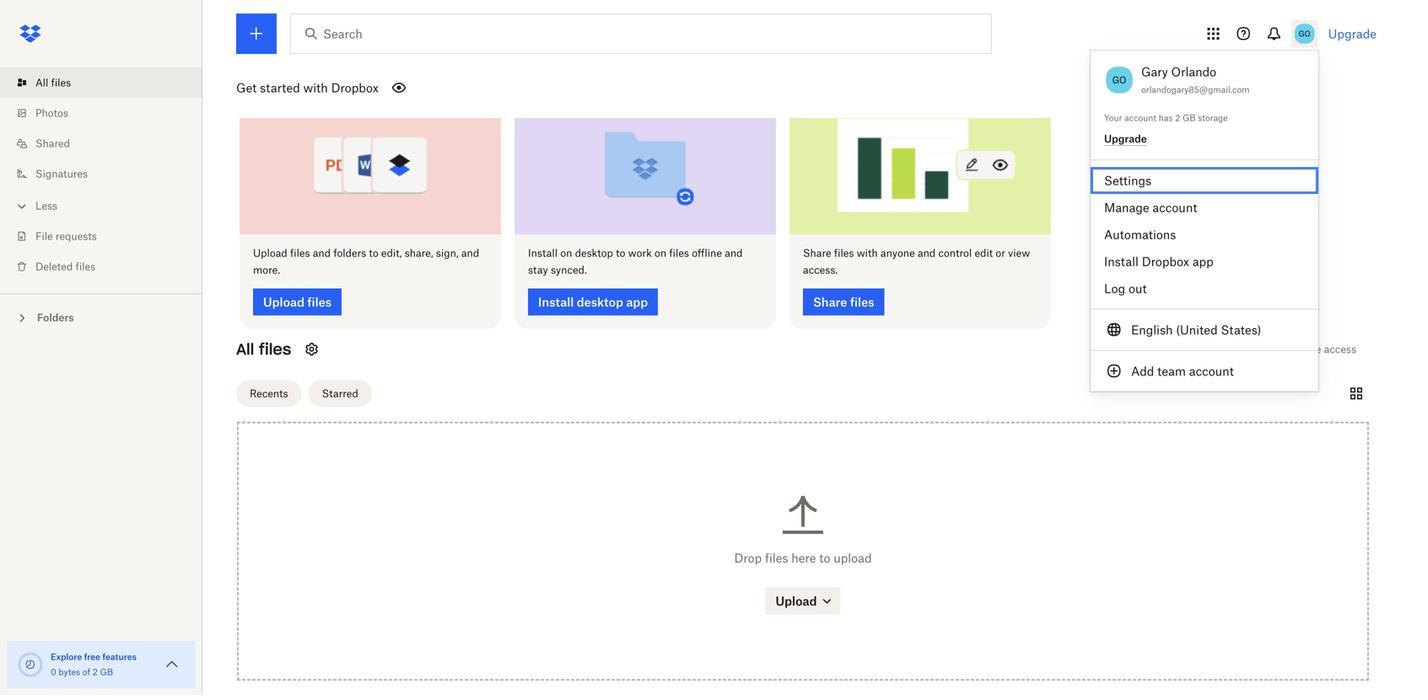 Task type: describe. For each thing, give the bounding box(es) containing it.
0
[[51, 667, 56, 678]]

drop files here to upload
[[734, 551, 872, 565]]

files left here
[[765, 551, 788, 565]]

upload
[[834, 551, 872, 565]]

0 vertical spatial 2
[[1175, 113, 1181, 123]]

add team account
[[1131, 364, 1234, 378]]

automations link
[[1091, 221, 1319, 248]]

get started with dropbox
[[236, 81, 379, 95]]

settings
[[1104, 173, 1152, 188]]

all files list item
[[0, 67, 202, 98]]

offline
[[692, 247, 722, 259]]

synced.
[[551, 264, 587, 276]]

file requests link
[[13, 221, 202, 251]]

edit
[[975, 247, 993, 259]]

files inside share files with anyone and control edit or view access.
[[834, 247, 854, 259]]

stay
[[528, 264, 548, 276]]

share
[[803, 247, 832, 259]]

here
[[792, 551, 816, 565]]

all files inside list item
[[35, 76, 71, 89]]

1 horizontal spatial all
[[236, 340, 254, 359]]

add
[[1131, 364, 1155, 378]]

1 horizontal spatial all files
[[236, 340, 291, 359]]

english (united states) menu item
[[1091, 316, 1319, 343]]

english
[[1131, 323, 1173, 337]]

2 on from the left
[[655, 247, 667, 259]]

recents
[[250, 387, 288, 400]]

out
[[1129, 281, 1147, 296]]

with for files
[[857, 247, 878, 259]]

quota usage element
[[17, 651, 44, 678]]

with for started
[[303, 81, 328, 95]]

gb inside the explore free features 0 bytes of 2 gb
[[100, 667, 113, 678]]

explore
[[51, 652, 82, 662]]

less image
[[13, 198, 30, 215]]

less
[[35, 200, 57, 212]]

drop
[[734, 551, 762, 565]]

upgrade link
[[1329, 27, 1377, 41]]

shared link
[[13, 128, 202, 159]]

2 inside the explore free features 0 bytes of 2 gb
[[93, 667, 98, 678]]

of
[[83, 667, 90, 678]]

go button
[[1104, 62, 1135, 97]]

folders
[[37, 311, 74, 324]]

files inside install on desktop to work on files offline and stay synced.
[[669, 247, 689, 259]]

anyone
[[881, 247, 915, 259]]

free
[[84, 652, 100, 662]]

recents button
[[236, 380, 302, 407]]

add team account link
[[1091, 358, 1319, 385]]

get
[[236, 81, 257, 95]]

0 vertical spatial upgrade
[[1329, 27, 1377, 41]]

manage account
[[1104, 200, 1198, 215]]

1 and from the left
[[313, 247, 331, 259]]

to for drop files here to upload
[[819, 551, 831, 565]]

file requests
[[35, 230, 97, 243]]

started
[[260, 81, 300, 95]]

your
[[1104, 113, 1123, 123]]

account for your
[[1125, 113, 1157, 123]]

list containing all files
[[0, 57, 202, 294]]

manage
[[1104, 200, 1150, 215]]

files inside the upload files and folders to edit, share, sign, and more.
[[290, 247, 310, 259]]

access
[[1324, 343, 1357, 356]]

to for install on desktop to work on files offline and stay synced.
[[616, 247, 626, 259]]

file
[[35, 230, 53, 243]]

log out link
[[1091, 275, 1319, 302]]

log
[[1104, 281, 1126, 296]]

features
[[102, 652, 137, 662]]



Task type: vqa. For each thing, say whether or not it's contained in the screenshot.
Upload Files And Folders To Edit, Share, Sign, And More.
yes



Task type: locate. For each thing, give the bounding box(es) containing it.
2 horizontal spatial to
[[819, 551, 831, 565]]

account up automations link
[[1153, 200, 1198, 215]]

1 vertical spatial 2
[[93, 667, 98, 678]]

upload files and folders to edit, share, sign, and more.
[[253, 247, 479, 276]]

account left has
[[1125, 113, 1157, 123]]

0 horizontal spatial dropbox
[[331, 81, 379, 95]]

0 horizontal spatial all files
[[35, 76, 71, 89]]

1 vertical spatial all
[[236, 340, 254, 359]]

all up photos
[[35, 76, 48, 89]]

1 horizontal spatial on
[[655, 247, 667, 259]]

upload
[[253, 247, 287, 259]]

account menu image
[[1291, 20, 1318, 47]]

install dropbox app
[[1104, 254, 1214, 269]]

view
[[1008, 247, 1030, 259]]

0 horizontal spatial on
[[561, 247, 572, 259]]

to inside install on desktop to work on files offline and stay synced.
[[616, 247, 626, 259]]

1 vertical spatial upgrade
[[1104, 132, 1147, 145]]

0 vertical spatial gb
[[1183, 113, 1196, 123]]

manage account link
[[1091, 194, 1319, 221]]

2
[[1175, 113, 1181, 123], [93, 667, 98, 678]]

dropbox right started
[[331, 81, 379, 95]]

share files with anyone and control edit or view access.
[[803, 247, 1030, 276]]

2 right has
[[1175, 113, 1181, 123]]

install
[[528, 247, 558, 259], [1104, 254, 1139, 269]]

to
[[369, 247, 379, 259], [616, 247, 626, 259], [819, 551, 831, 565]]

files
[[51, 76, 71, 89], [290, 247, 310, 259], [669, 247, 689, 259], [834, 247, 854, 259], [76, 260, 95, 273], [259, 340, 291, 359], [765, 551, 788, 565]]

all inside list item
[[35, 76, 48, 89]]

1 vertical spatial gb
[[100, 667, 113, 678]]

files inside 'link'
[[76, 260, 95, 273]]

desktop
[[575, 247, 613, 259]]

account
[[1125, 113, 1157, 123], [1153, 200, 1198, 215], [1189, 364, 1234, 378]]

english (united states)
[[1131, 323, 1262, 337]]

1 horizontal spatial upgrade
[[1329, 27, 1377, 41]]

gary orlando orlandogary85@gmail.com
[[1142, 65, 1250, 95]]

go
[[1113, 73, 1127, 86]]

0 vertical spatial with
[[303, 81, 328, 95]]

photos
[[35, 107, 68, 119]]

to right here
[[819, 551, 831, 565]]

account for manage
[[1153, 200, 1198, 215]]

have
[[1299, 343, 1322, 356]]

install up stay
[[528, 247, 558, 259]]

you
[[1279, 343, 1296, 356]]

gb right has
[[1183, 113, 1196, 123]]

photos link
[[13, 98, 202, 128]]

dropbox down the automations on the top right
[[1142, 254, 1190, 269]]

and inside share files with anyone and control edit or view access.
[[918, 247, 936, 259]]

team
[[1158, 364, 1186, 378]]

files left the offline
[[669, 247, 689, 259]]

gary
[[1142, 65, 1168, 79]]

1 vertical spatial with
[[857, 247, 878, 259]]

upgrade down your
[[1104, 132, 1147, 145]]

1 vertical spatial dropbox
[[1142, 254, 1190, 269]]

gb
[[1183, 113, 1196, 123], [100, 667, 113, 678]]

starred button
[[308, 380, 372, 407]]

1 vertical spatial account
[[1153, 200, 1198, 215]]

folders
[[334, 247, 366, 259]]

signatures link
[[13, 159, 202, 189]]

account right 'team'
[[1189, 364, 1234, 378]]

folders button
[[0, 305, 202, 329]]

files right 'upload'
[[290, 247, 310, 259]]

0 horizontal spatial gb
[[100, 667, 113, 678]]

0 horizontal spatial upgrade
[[1104, 132, 1147, 145]]

on up synced.
[[561, 247, 572, 259]]

2 right of
[[93, 667, 98, 678]]

0 horizontal spatial with
[[303, 81, 328, 95]]

to left work at top
[[616, 247, 626, 259]]

has
[[1159, 113, 1173, 123]]

orlando
[[1172, 65, 1217, 79]]

and right sign,
[[461, 247, 479, 259]]

with
[[303, 81, 328, 95], [857, 247, 878, 259]]

all files up recents "button"
[[236, 340, 291, 359]]

install up log out
[[1104, 254, 1139, 269]]

files up photos
[[51, 76, 71, 89]]

all up recents "button"
[[236, 340, 254, 359]]

and inside install on desktop to work on files offline and stay synced.
[[725, 247, 743, 259]]

1 vertical spatial all files
[[236, 340, 291, 359]]

1 horizontal spatial to
[[616, 247, 626, 259]]

upgrade right 'account menu' icon
[[1329, 27, 1377, 41]]

settings link
[[1091, 167, 1319, 194]]

deleted files link
[[13, 251, 202, 282]]

only
[[1254, 343, 1277, 356]]

files right share
[[834, 247, 854, 259]]

install on desktop to work on files offline and stay synced.
[[528, 247, 743, 276]]

only you have access
[[1254, 343, 1357, 356]]

with right started
[[303, 81, 328, 95]]

and left folders
[[313, 247, 331, 259]]

your account has 2 gb storage
[[1104, 113, 1228, 123]]

0 horizontal spatial install
[[528, 247, 558, 259]]

0 vertical spatial dropbox
[[331, 81, 379, 95]]

control
[[939, 247, 972, 259]]

files up the recents
[[259, 340, 291, 359]]

starred
[[322, 387, 358, 400]]

sign,
[[436, 247, 459, 259]]

deleted files
[[35, 260, 95, 273]]

0 horizontal spatial all
[[35, 76, 48, 89]]

work
[[628, 247, 652, 259]]

bytes
[[59, 667, 80, 678]]

with inside share files with anyone and control edit or view access.
[[857, 247, 878, 259]]

install for install dropbox app
[[1104, 254, 1139, 269]]

to left edit,
[[369, 247, 379, 259]]

files inside list item
[[51, 76, 71, 89]]

1 horizontal spatial 2
[[1175, 113, 1181, 123]]

and right the offline
[[725, 247, 743, 259]]

0 vertical spatial account
[[1125, 113, 1157, 123]]

requests
[[56, 230, 97, 243]]

4 and from the left
[[918, 247, 936, 259]]

on right work at top
[[655, 247, 667, 259]]

with left anyone
[[857, 247, 878, 259]]

states)
[[1221, 323, 1262, 337]]

automations
[[1104, 227, 1176, 242]]

log out
[[1104, 281, 1147, 296]]

all files up photos
[[35, 76, 71, 89]]

2 and from the left
[[461, 247, 479, 259]]

upgrade button
[[1104, 132, 1147, 146]]

0 vertical spatial all
[[35, 76, 48, 89]]

storage
[[1198, 113, 1228, 123]]

all
[[35, 76, 48, 89], [236, 340, 254, 359]]

0 vertical spatial all files
[[35, 76, 71, 89]]

dropbox
[[331, 81, 379, 95], [1142, 254, 1190, 269]]

2 vertical spatial account
[[1189, 364, 1234, 378]]

or
[[996, 247, 1006, 259]]

orlandogary85@gmail.com
[[1142, 84, 1250, 95]]

install for install on desktop to work on files offline and stay synced.
[[528, 247, 558, 259]]

dropbox image
[[13, 17, 47, 51]]

all files link
[[13, 67, 202, 98]]

share,
[[405, 247, 433, 259]]

access.
[[803, 264, 838, 276]]

and
[[313, 247, 331, 259], [461, 247, 479, 259], [725, 247, 743, 259], [918, 247, 936, 259]]

install inside install on desktop to work on files offline and stay synced.
[[528, 247, 558, 259]]

list
[[0, 57, 202, 294]]

all files
[[35, 76, 71, 89], [236, 340, 291, 359]]

signatures
[[35, 167, 88, 180]]

to inside the upload files and folders to edit, share, sign, and more.
[[369, 247, 379, 259]]

upgrade
[[1329, 27, 1377, 41], [1104, 132, 1147, 145]]

more.
[[253, 264, 280, 276]]

gb down features on the left
[[100, 667, 113, 678]]

1 horizontal spatial gb
[[1183, 113, 1196, 123]]

shared
[[35, 137, 70, 150]]

edit,
[[381, 247, 402, 259]]

explore free features 0 bytes of 2 gb
[[51, 652, 137, 678]]

1 horizontal spatial install
[[1104, 254, 1139, 269]]

3 and from the left
[[725, 247, 743, 259]]

1 horizontal spatial with
[[857, 247, 878, 259]]

app
[[1193, 254, 1214, 269]]

files right deleted
[[76, 260, 95, 273]]

(united
[[1176, 323, 1218, 337]]

0 horizontal spatial 2
[[93, 667, 98, 678]]

1 on from the left
[[561, 247, 572, 259]]

1 horizontal spatial dropbox
[[1142, 254, 1190, 269]]

deleted
[[35, 260, 73, 273]]

and left control
[[918, 247, 936, 259]]

0 horizontal spatial to
[[369, 247, 379, 259]]

choose a language: image
[[1104, 320, 1125, 340]]



